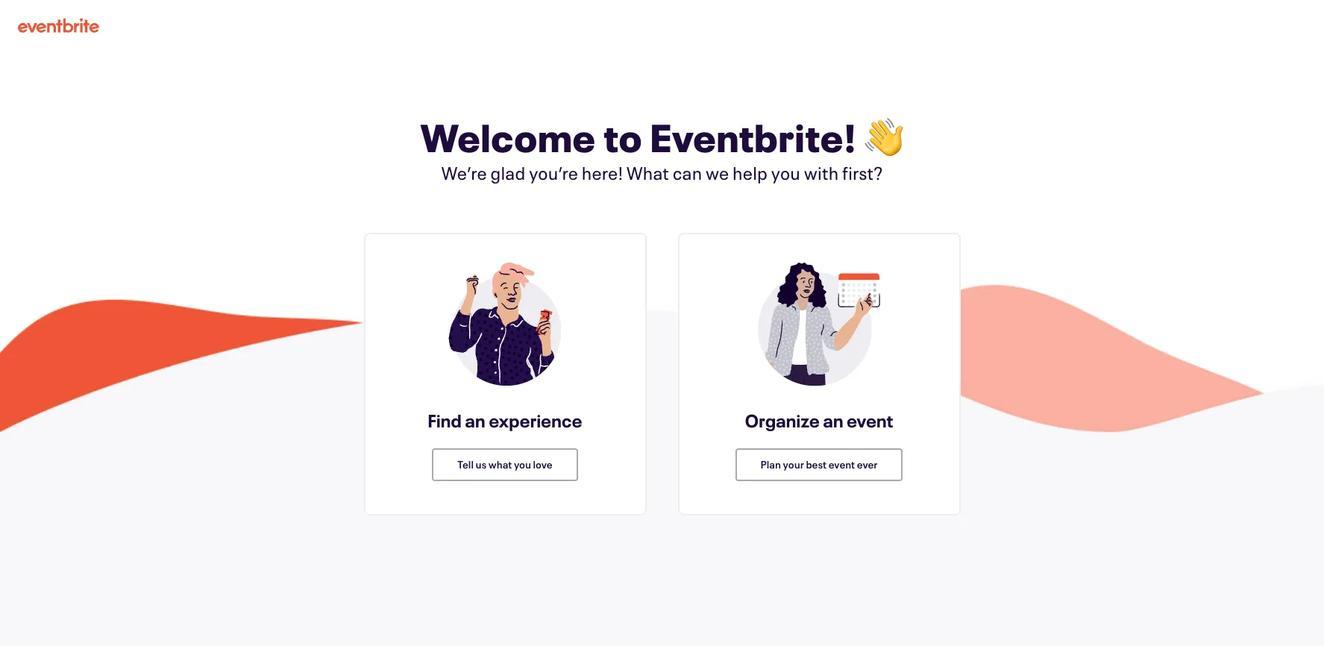 Task type: locate. For each thing, give the bounding box(es) containing it.
0 horizontal spatial you
[[514, 457, 531, 471]]

with
[[804, 161, 839, 185]]

an
[[465, 409, 486, 433], [823, 409, 844, 433]]

first?
[[843, 161, 883, 185]]

1 vertical spatial you
[[514, 457, 531, 471]]

an up plan your best event ever
[[823, 409, 844, 433]]

1 vertical spatial event
[[829, 457, 855, 471]]

event left ever
[[829, 457, 855, 471]]

eventbrite!
[[650, 112, 857, 163]]

1 horizontal spatial you
[[771, 161, 801, 185]]

0 vertical spatial you
[[771, 161, 801, 185]]

plan
[[761, 457, 781, 471]]

1 horizontal spatial an
[[823, 409, 844, 433]]

find an experience
[[428, 409, 583, 433]]

event up ever
[[847, 409, 894, 433]]

experience
[[489, 409, 583, 433]]

event inside plan your best event ever button
[[829, 457, 855, 471]]

tell
[[458, 457, 474, 471]]

you left the love
[[514, 457, 531, 471]]

your
[[783, 457, 804, 471]]

tell us what you love
[[458, 457, 553, 471]]

👋
[[865, 112, 905, 163]]

1 an from the left
[[465, 409, 486, 433]]

an right "find"
[[465, 409, 486, 433]]

you
[[771, 161, 801, 185], [514, 457, 531, 471]]

plan your best event ever
[[761, 457, 878, 471]]

0 horizontal spatial an
[[465, 409, 486, 433]]

you left with on the right of the page
[[771, 161, 801, 185]]

best
[[806, 457, 827, 471]]

glad
[[491, 161, 526, 185]]

we
[[706, 161, 729, 185]]

2 an from the left
[[823, 409, 844, 433]]

event
[[847, 409, 894, 433], [829, 457, 855, 471]]

organize
[[745, 409, 820, 433]]

here!
[[582, 161, 623, 185]]

help
[[733, 161, 768, 185]]



Task type: describe. For each thing, give the bounding box(es) containing it.
you inside button
[[514, 457, 531, 471]]

find
[[428, 409, 462, 433]]

you inside welcome to eventbrite! 👋 we're glad you're here! what can we help you with first?
[[771, 161, 801, 185]]

us
[[476, 457, 487, 471]]

organize an event
[[745, 409, 894, 433]]

welcome
[[421, 112, 596, 163]]

0 vertical spatial event
[[847, 409, 894, 433]]

an for experience
[[465, 409, 486, 433]]

welcome to eventbrite! 👋 we're glad you're here! what can we help you with first?
[[421, 112, 905, 185]]

plan your best event ever button
[[735, 448, 903, 481]]

love
[[533, 457, 553, 471]]

an for event
[[823, 409, 844, 433]]

we're
[[442, 161, 487, 185]]

ever
[[857, 457, 878, 471]]

what
[[627, 161, 669, 185]]

what
[[489, 457, 512, 471]]

you're
[[529, 161, 579, 185]]

tell us what you love button
[[432, 448, 578, 481]]

can
[[673, 161, 703, 185]]

to
[[604, 112, 643, 163]]



Task type: vqa. For each thing, say whether or not it's contained in the screenshot.
to on the top of page
yes



